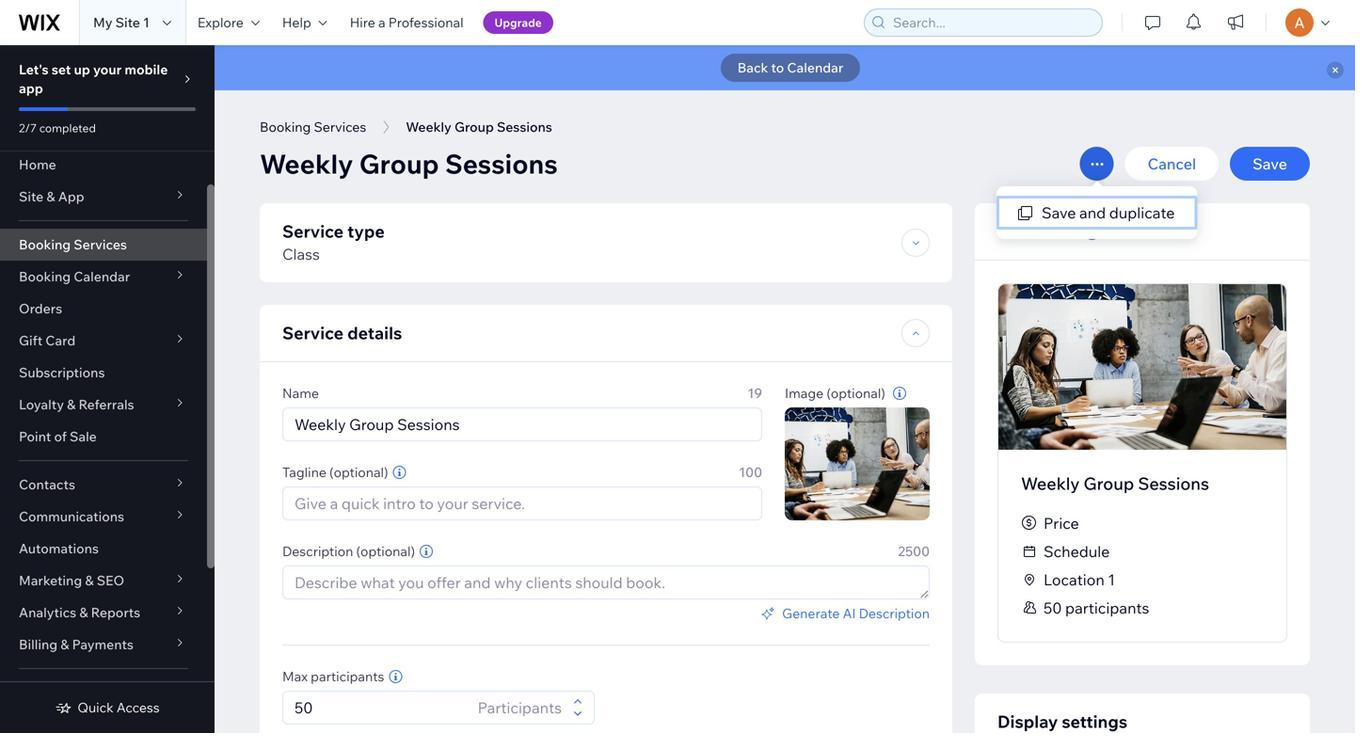 Task type: vqa. For each thing, say whether or not it's contained in the screenshot.
the bottommost "Home"
no



Task type: locate. For each thing, give the bounding box(es) containing it.
automations link
[[0, 533, 207, 565]]

0 horizontal spatial calendar
[[74, 268, 130, 285]]

let's
[[19, 61, 49, 78]]

0 vertical spatial weekly group sessions
[[406, 119, 553, 135]]

participants down "location 1"
[[1066, 599, 1150, 618]]

booking inside booking calendar popup button
[[19, 268, 71, 285]]

mobile
[[125, 61, 168, 78]]

0 vertical spatial (optional)
[[827, 385, 886, 402]]

1 vertical spatial booking services
[[19, 236, 127, 253]]

sidebar element
[[0, 45, 215, 734]]

1 vertical spatial services
[[74, 236, 127, 253]]

0 vertical spatial participants
[[1066, 599, 1150, 618]]

1 horizontal spatial site
[[115, 14, 140, 31]]

cancel button
[[1126, 147, 1220, 181]]

marketing & seo
[[19, 573, 124, 589]]

& inside popup button
[[47, 188, 55, 205]]

services
[[314, 119, 367, 135], [74, 236, 127, 253]]

analytics & reports
[[19, 605, 140, 621]]

1 vertical spatial group
[[359, 147, 439, 180]]

display settings
[[998, 711, 1128, 733]]

image
[[785, 385, 824, 402]]

1 vertical spatial booking
[[19, 236, 71, 253]]

1 horizontal spatial group
[[455, 119, 494, 135]]

& left the reports
[[79, 605, 88, 621]]

& for site
[[47, 188, 55, 205]]

booking services
[[260, 119, 367, 135], [19, 236, 127, 253]]

0 vertical spatial weekly
[[406, 119, 452, 135]]

& right loyalty
[[67, 396, 76, 413]]

name
[[282, 385, 319, 402]]

loyalty & referrals button
[[0, 389, 207, 421]]

0 horizontal spatial booking services
[[19, 236, 127, 253]]

1 vertical spatial service
[[282, 323, 344, 344]]

1 horizontal spatial services
[[314, 119, 367, 135]]

0 vertical spatial save
[[1253, 154, 1288, 173]]

site right my
[[115, 14, 140, 31]]

2 vertical spatial (optional)
[[356, 543, 415, 560]]

1 right my
[[143, 14, 150, 31]]

1 horizontal spatial weekly
[[406, 119, 452, 135]]

0 horizontal spatial weekly
[[260, 147, 354, 180]]

100
[[739, 464, 763, 481]]

0 vertical spatial booking services
[[260, 119, 367, 135]]

1 horizontal spatial description
[[859, 605, 930, 622]]

0 horizontal spatial description
[[282, 543, 353, 560]]

booking services inside sidebar element
[[19, 236, 127, 253]]

description
[[282, 543, 353, 560], [859, 605, 930, 622]]

cancel
[[1148, 154, 1197, 173]]

quick access
[[78, 700, 160, 716]]

services inside sidebar element
[[74, 236, 127, 253]]

site down home on the top left of page
[[19, 188, 44, 205]]

booking inside booking services button
[[260, 119, 311, 135]]

0 vertical spatial calendar
[[788, 59, 844, 76]]

save and duplicate
[[1042, 203, 1176, 222]]

0 vertical spatial service
[[282, 221, 344, 242]]

50 participants
[[1044, 599, 1150, 618]]

description down tagline
[[282, 543, 353, 560]]

help
[[282, 14, 311, 31]]

app
[[19, 80, 43, 97]]

0 vertical spatial description
[[282, 543, 353, 560]]

(optional) right image
[[827, 385, 886, 402]]

1 service from the top
[[282, 221, 344, 242]]

group
[[455, 119, 494, 135], [359, 147, 439, 180], [1084, 473, 1135, 494]]

analytics & reports button
[[0, 597, 207, 629]]

service for service details
[[282, 323, 344, 344]]

0 horizontal spatial save
[[1042, 203, 1077, 222]]

calendar down the booking services link
[[74, 268, 130, 285]]

& inside dropdown button
[[79, 605, 88, 621]]

of
[[54, 428, 67, 445]]

1 vertical spatial sessions
[[445, 147, 558, 180]]

Search... field
[[888, 9, 1097, 36]]

1 horizontal spatial save
[[1253, 154, 1288, 173]]

1 vertical spatial description
[[859, 605, 930, 622]]

seo
[[97, 573, 124, 589]]

Max participants text field
[[289, 692, 472, 724]]

group inside weekly group sessions button
[[455, 119, 494, 135]]

a
[[378, 14, 386, 31]]

service inside service type class
[[282, 221, 344, 242]]

1 vertical spatial calendar
[[74, 268, 130, 285]]

up
[[74, 61, 90, 78]]

participants
[[1066, 599, 1150, 618], [311, 669, 385, 685]]

save
[[1253, 154, 1288, 173], [1042, 203, 1077, 222]]

0 horizontal spatial participants
[[311, 669, 385, 685]]

my site 1
[[93, 14, 150, 31]]

site
[[115, 14, 140, 31], [19, 188, 44, 205]]

(optional) down tagline (optional)
[[356, 543, 415, 560]]

hire a professional
[[350, 14, 464, 31]]

1 vertical spatial site
[[19, 188, 44, 205]]

orders
[[19, 300, 62, 317]]

1 up 50 participants
[[1109, 571, 1116, 589]]

marketing & seo button
[[0, 565, 207, 597]]

description right ai
[[859, 605, 930, 622]]

2 service from the top
[[282, 323, 344, 344]]

service up name
[[282, 323, 344, 344]]

1 vertical spatial participants
[[311, 669, 385, 685]]

sale
[[70, 428, 97, 445]]

calendar right the 'to'
[[788, 59, 844, 76]]

& for loyalty
[[67, 396, 76, 413]]

2 vertical spatial booking
[[19, 268, 71, 285]]

location
[[1044, 571, 1105, 589]]

participants up max participants text box
[[311, 669, 385, 685]]

0 horizontal spatial site
[[19, 188, 44, 205]]

1
[[143, 14, 150, 31], [1109, 571, 1116, 589]]

automations
[[19, 541, 99, 557]]

type
[[348, 221, 385, 242]]

billing
[[19, 637, 58, 653]]

1 horizontal spatial participants
[[1066, 599, 1150, 618]]

back to calendar alert
[[215, 45, 1356, 90]]

services for the booking services link
[[74, 236, 127, 253]]

access
[[117, 700, 160, 716]]

weekly
[[406, 119, 452, 135], [260, 147, 354, 180], [1022, 473, 1080, 494]]

max
[[282, 669, 308, 685]]

booking inside the booking services link
[[19, 236, 71, 253]]

& right billing
[[61, 637, 69, 653]]

(optional)
[[827, 385, 886, 402], [330, 464, 388, 481], [356, 543, 415, 560]]

service up 'class'
[[282, 221, 344, 242]]

weekly group sessions button
[[397, 113, 562, 141]]

sessions
[[497, 119, 553, 135], [445, 147, 558, 180], [1139, 473, 1210, 494]]

2 vertical spatial group
[[1084, 473, 1135, 494]]

contacts button
[[0, 469, 207, 501]]

(optional) for description (optional)
[[356, 543, 415, 560]]

1 vertical spatial (optional)
[[330, 464, 388, 481]]

description (optional)
[[282, 543, 415, 560]]

service details
[[282, 323, 402, 344]]

ai
[[843, 605, 856, 622]]

0 horizontal spatial group
[[359, 147, 439, 180]]

app
[[58, 188, 84, 205]]

participants
[[478, 699, 562, 718]]

and
[[1080, 203, 1107, 222]]

2 horizontal spatial weekly
[[1022, 473, 1080, 494]]

class
[[282, 245, 320, 264]]

explore
[[198, 14, 244, 31]]

& left app
[[47, 188, 55, 205]]

0 vertical spatial 1
[[143, 14, 150, 31]]

2/7 completed
[[19, 121, 96, 135]]

services inside button
[[314, 119, 367, 135]]

0 vertical spatial booking
[[260, 119, 311, 135]]

1 vertical spatial save
[[1042, 203, 1077, 222]]

0 vertical spatial sessions
[[497, 119, 553, 135]]

1 vertical spatial 1
[[1109, 571, 1116, 589]]

& left seo
[[85, 573, 94, 589]]

1 horizontal spatial calendar
[[788, 59, 844, 76]]

0 vertical spatial services
[[314, 119, 367, 135]]

generate
[[783, 605, 840, 622]]

point of sale
[[19, 428, 97, 445]]

(optional) right tagline
[[330, 464, 388, 481]]

2 vertical spatial weekly group sessions
[[1022, 473, 1210, 494]]

booking services for the booking services link
[[19, 236, 127, 253]]

0 vertical spatial site
[[115, 14, 140, 31]]

site & app button
[[0, 181, 207, 213]]

booking services inside button
[[260, 119, 367, 135]]

service type class
[[282, 221, 385, 264]]

card
[[45, 332, 76, 349]]

(optional) for tagline (optional)
[[330, 464, 388, 481]]

loyalty
[[19, 396, 64, 413]]

0 horizontal spatial services
[[74, 236, 127, 253]]

1 horizontal spatial booking services
[[260, 119, 367, 135]]

0 vertical spatial group
[[455, 119, 494, 135]]

quick access button
[[55, 700, 160, 717]]

booking calendar button
[[0, 261, 207, 293]]



Task type: describe. For each thing, give the bounding box(es) containing it.
professional
[[389, 14, 464, 31]]

analytics
[[19, 605, 76, 621]]

save and duplicate button
[[997, 196, 1198, 230]]

& for analytics
[[79, 605, 88, 621]]

tagline
[[282, 464, 327, 481]]

schedule
[[1044, 542, 1111, 561]]

& for billing
[[61, 637, 69, 653]]

(optional) for image (optional)
[[827, 385, 886, 402]]

Tagline (optional) text field
[[283, 488, 762, 520]]

description inside generate ai description button
[[859, 605, 930, 622]]

& for marketing
[[85, 573, 94, 589]]

back to calendar
[[738, 59, 844, 76]]

set
[[52, 61, 71, 78]]

subscriptions link
[[0, 357, 207, 389]]

1 vertical spatial weekly group sessions
[[260, 147, 558, 180]]

gift card
[[19, 332, 76, 349]]

upgrade
[[495, 16, 542, 30]]

sessions inside weekly group sessions button
[[497, 119, 553, 135]]

gift
[[19, 332, 43, 349]]

2500
[[899, 543, 930, 560]]

booking for booking services button
[[260, 119, 311, 135]]

billing & payments
[[19, 637, 134, 653]]

home link
[[0, 149, 207, 181]]

quick
[[78, 700, 114, 716]]

overview
[[998, 221, 1076, 242]]

contacts
[[19, 476, 75, 493]]

2 vertical spatial sessions
[[1139, 473, 1210, 494]]

participants for 50 participants
[[1066, 599, 1150, 618]]

service for service type class
[[282, 221, 344, 242]]

price
[[1044, 514, 1080, 533]]

booking services for booking services button
[[260, 119, 367, 135]]

home
[[19, 156, 56, 173]]

to
[[772, 59, 785, 76]]

calendar inside button
[[788, 59, 844, 76]]

billing & payments button
[[0, 629, 207, 661]]

2 vertical spatial weekly
[[1022, 473, 1080, 494]]

payments
[[72, 637, 134, 653]]

location 1
[[1044, 571, 1116, 589]]

Name field
[[289, 409, 756, 441]]

19
[[748, 385, 763, 402]]

save button
[[1231, 147, 1311, 181]]

duplicate
[[1110, 203, 1176, 222]]

help button
[[271, 0, 339, 45]]

save for save
[[1253, 154, 1288, 173]]

point of sale link
[[0, 421, 207, 453]]

orders link
[[0, 293, 207, 325]]

weekly inside button
[[406, 119, 452, 135]]

participants for max participants
[[311, 669, 385, 685]]

your
[[93, 61, 122, 78]]

booking for booking calendar popup button
[[19, 268, 71, 285]]

0 horizontal spatial 1
[[143, 14, 150, 31]]

2/7
[[19, 121, 37, 135]]

communications button
[[0, 501, 207, 533]]

back to calendar button
[[721, 54, 861, 82]]

marketing
[[19, 573, 82, 589]]

save for save and duplicate
[[1042, 203, 1077, 222]]

point
[[19, 428, 51, 445]]

booking calendar
[[19, 268, 130, 285]]

back
[[738, 59, 769, 76]]

loyalty & referrals
[[19, 396, 134, 413]]

display
[[998, 711, 1059, 733]]

my
[[93, 14, 113, 31]]

subscriptions
[[19, 364, 105, 381]]

tagline (optional)
[[282, 464, 388, 481]]

1 vertical spatial weekly
[[260, 147, 354, 180]]

communications
[[19, 508, 124, 525]]

calendar inside popup button
[[74, 268, 130, 285]]

50
[[1044, 599, 1063, 618]]

services for booking services button
[[314, 119, 367, 135]]

Description (optional) text field
[[283, 567, 929, 599]]

referrals
[[79, 396, 134, 413]]

site inside popup button
[[19, 188, 44, 205]]

upgrade button
[[484, 11, 553, 34]]

booking services link
[[0, 229, 207, 261]]

settings
[[1063, 711, 1128, 733]]

booking services button
[[250, 113, 376, 141]]

site & app
[[19, 188, 84, 205]]

completed
[[39, 121, 96, 135]]

1 horizontal spatial 1
[[1109, 571, 1116, 589]]

generate ai description button
[[760, 605, 930, 622]]

hire
[[350, 14, 376, 31]]

details
[[348, 323, 402, 344]]

2 horizontal spatial group
[[1084, 473, 1135, 494]]

booking for the booking services link
[[19, 236, 71, 253]]

weekly group sessions inside weekly group sessions button
[[406, 119, 553, 135]]

gift card button
[[0, 325, 207, 357]]

reports
[[91, 605, 140, 621]]

max participants
[[282, 669, 385, 685]]

image (optional)
[[785, 385, 886, 402]]



